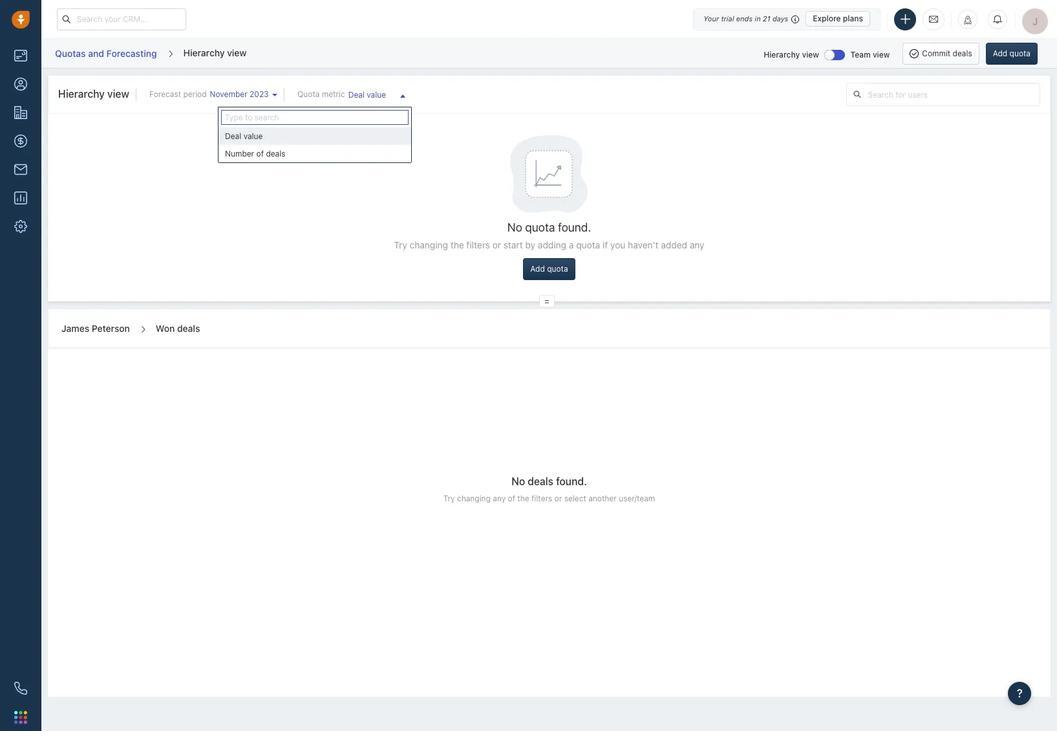 Task type: describe. For each thing, give the bounding box(es) containing it.
1 horizontal spatial add
[[994, 48, 1008, 58]]

deal value inside dropdown button
[[349, 90, 386, 100]]

start
[[504, 240, 523, 251]]

or inside no quota found. try changing the filters or start by adding a quota if you haven't added any
[[493, 240, 501, 251]]

try changing any of the filters or select another user/team
[[444, 494, 656, 503]]

select
[[565, 494, 587, 503]]

james
[[61, 323, 89, 334]]

your
[[704, 14, 720, 23]]

any inside no quota found. try changing the filters or start by adding a quota if you haven't added any
[[690, 240, 705, 251]]

deals for commit deals
[[953, 48, 973, 58]]

try inside no quota found. try changing the filters or start by adding a quota if you haven't added any
[[394, 240, 407, 251]]

deal inside dropdown button
[[349, 90, 365, 100]]

found. for quota
[[558, 220, 592, 234]]

send email image
[[930, 13, 939, 24]]

deal value inside option
[[225, 131, 263, 141]]

november 2023 button
[[207, 89, 278, 100]]

no for quota
[[508, 220, 523, 234]]

phone element
[[8, 675, 34, 701]]

adding
[[538, 240, 567, 251]]

number of deals option
[[219, 145, 412, 162]]

quotas
[[55, 48, 86, 59]]

1 vertical spatial add
[[531, 264, 545, 274]]

of inside number of deals option
[[257, 149, 264, 159]]

1 vertical spatial or
[[555, 494, 562, 503]]

value for deal value dropdown button
[[367, 90, 386, 100]]

commit deals
[[923, 48, 973, 58]]

1 horizontal spatial hierarchy view
[[183, 47, 247, 58]]

deals inside option
[[266, 149, 286, 159]]

number
[[225, 149, 254, 159]]

phone image
[[14, 682, 27, 695]]

metric
[[322, 89, 345, 99]]

november 2023
[[210, 89, 269, 99]]

value for list box at left top containing deal value
[[244, 131, 263, 141]]

1 horizontal spatial filters
[[532, 494, 553, 503]]

by
[[526, 240, 536, 251]]

found. for deals
[[556, 475, 587, 487]]

no deals found.
[[512, 475, 587, 487]]

view down "quotas and forecasting" link
[[107, 88, 129, 100]]

if
[[603, 240, 608, 251]]

ends
[[737, 14, 753, 23]]

peterson
[[92, 323, 130, 334]]

period
[[183, 89, 207, 99]]

days
[[773, 14, 789, 23]]

1 horizontal spatial hierarchy
[[183, 47, 225, 58]]

Search for users text field
[[869, 83, 1040, 105]]

deals for no deals found.
[[528, 475, 554, 487]]

2023
[[250, 89, 269, 99]]



Task type: locate. For each thing, give the bounding box(es) containing it.
0 horizontal spatial deal value
[[225, 131, 263, 141]]

0 horizontal spatial add
[[531, 264, 545, 274]]

deal value
[[349, 90, 386, 100], [225, 131, 263, 141]]

=
[[545, 297, 550, 306]]

deals right number
[[266, 149, 286, 159]]

filters
[[467, 240, 490, 251], [532, 494, 553, 503]]

add quota
[[994, 48, 1031, 58], [531, 264, 568, 274]]

any
[[690, 240, 705, 251], [493, 494, 506, 503]]

forecast
[[149, 89, 181, 99]]

0 horizontal spatial add quota
[[531, 264, 568, 274]]

forecasting
[[106, 48, 157, 59]]

1 horizontal spatial or
[[555, 494, 562, 503]]

add quota right commit deals
[[994, 48, 1031, 58]]

view down explore
[[803, 49, 820, 59]]

no
[[508, 220, 523, 234], [512, 475, 525, 487]]

filters inside no quota found. try changing the filters or start by adding a quota if you haven't added any
[[467, 240, 490, 251]]

1 horizontal spatial the
[[518, 494, 530, 503]]

deal value option
[[219, 127, 412, 145]]

1 vertical spatial no
[[512, 475, 525, 487]]

no up try changing any of the filters or select another user/team
[[512, 475, 525, 487]]

deals up try changing any of the filters or select another user/team
[[528, 475, 554, 487]]

hierarchy up period
[[183, 47, 225, 58]]

1 vertical spatial of
[[508, 494, 516, 503]]

or left start
[[493, 240, 501, 251]]

hierarchy down quotas
[[58, 88, 105, 100]]

0 vertical spatial add quota
[[994, 48, 1031, 58]]

0 vertical spatial value
[[367, 90, 386, 100]]

0 horizontal spatial try
[[394, 240, 407, 251]]

deals
[[953, 48, 973, 58], [266, 149, 286, 159], [177, 323, 200, 334], [528, 475, 554, 487]]

21
[[763, 14, 771, 23]]

1 vertical spatial filters
[[532, 494, 553, 503]]

add quota button down adding
[[524, 258, 576, 280]]

deals right won on the left top of page
[[177, 323, 200, 334]]

1 vertical spatial try
[[444, 494, 455, 503]]

found. inside no quota found. try changing the filters or start by adding a quota if you haven't added any
[[558, 220, 592, 234]]

add quota button right commit deals
[[987, 42, 1038, 64]]

deal value right 'metric'
[[349, 90, 386, 100]]

explore plans link
[[806, 11, 871, 27]]

freshworks switcher image
[[14, 711, 27, 724]]

value up number of deals
[[244, 131, 263, 141]]

0 vertical spatial the
[[451, 240, 464, 251]]

1 horizontal spatial try
[[444, 494, 455, 503]]

1 horizontal spatial changing
[[457, 494, 491, 503]]

hierarchy view down and
[[58, 88, 129, 100]]

0 vertical spatial changing
[[410, 240, 448, 251]]

1 horizontal spatial any
[[690, 240, 705, 251]]

hierarchy view
[[183, 47, 247, 58], [764, 49, 820, 59], [58, 88, 129, 100]]

0 horizontal spatial filters
[[467, 240, 490, 251]]

1 vertical spatial deal
[[225, 131, 242, 141]]

or
[[493, 240, 501, 251], [555, 494, 562, 503]]

quota
[[1010, 48, 1031, 58], [526, 220, 555, 234], [577, 240, 601, 251], [548, 264, 568, 274]]

explore
[[813, 14, 841, 23]]

deals inside button
[[953, 48, 973, 58]]

0 horizontal spatial changing
[[410, 240, 448, 251]]

0 vertical spatial filters
[[467, 240, 490, 251]]

the left start
[[451, 240, 464, 251]]

1 horizontal spatial add quota
[[994, 48, 1031, 58]]

user/team
[[619, 494, 656, 503]]

a
[[569, 240, 574, 251]]

0 horizontal spatial value
[[244, 131, 263, 141]]

deal value up number
[[225, 131, 263, 141]]

view right team
[[873, 49, 890, 59]]

added
[[661, 240, 688, 251]]

0 vertical spatial add quota button
[[987, 42, 1038, 64]]

0 horizontal spatial add quota button
[[524, 258, 576, 280]]

hierarchy
[[183, 47, 225, 58], [764, 49, 800, 59], [58, 88, 105, 100]]

list box
[[219, 127, 412, 162]]

of right number
[[257, 149, 264, 159]]

deal right 'metric'
[[349, 90, 365, 100]]

value inside dropdown button
[[367, 90, 386, 100]]

1 horizontal spatial of
[[508, 494, 516, 503]]

0 vertical spatial deal
[[349, 90, 365, 100]]

value right 'metric'
[[367, 90, 386, 100]]

deals right commit
[[953, 48, 973, 58]]

the
[[451, 240, 464, 251], [518, 494, 530, 503]]

the down no deals found.
[[518, 494, 530, 503]]

0 vertical spatial deal value
[[349, 90, 386, 100]]

no inside no quota found. try changing the filters or start by adding a quota if you haven't added any
[[508, 220, 523, 234]]

list box containing deal value
[[219, 127, 412, 162]]

add quota button
[[987, 42, 1038, 64], [524, 258, 576, 280]]

of
[[257, 149, 264, 159], [508, 494, 516, 503]]

found. up a
[[558, 220, 592, 234]]

1 horizontal spatial deal
[[349, 90, 365, 100]]

or left select
[[555, 494, 562, 503]]

deals for won deals
[[177, 323, 200, 334]]

won
[[156, 323, 175, 334]]

commit
[[923, 48, 951, 58]]

1 vertical spatial deal value
[[225, 131, 263, 141]]

0 vertical spatial found.
[[558, 220, 592, 234]]

0 vertical spatial any
[[690, 240, 705, 251]]

2 horizontal spatial hierarchy
[[764, 49, 800, 59]]

found. up select
[[556, 475, 587, 487]]

the inside no quota found. try changing the filters or start by adding a quota if you haven't added any
[[451, 240, 464, 251]]

november
[[210, 89, 248, 99]]

team
[[851, 49, 871, 59]]

another
[[589, 494, 617, 503]]

quotas and forecasting link
[[54, 43, 158, 64]]

add quota down adding
[[531, 264, 568, 274]]

hierarchy down days
[[764, 49, 800, 59]]

1 horizontal spatial deal value
[[349, 90, 386, 100]]

1 vertical spatial any
[[493, 494, 506, 503]]

quotas and forecasting
[[55, 48, 157, 59]]

you
[[611, 240, 626, 251]]

1 vertical spatial add quota button
[[524, 258, 576, 280]]

number of deals
[[225, 149, 286, 159]]

1 horizontal spatial value
[[367, 90, 386, 100]]

filters down no deals found.
[[532, 494, 553, 503]]

Search your CRM... text field
[[57, 8, 186, 30]]

in
[[755, 14, 761, 23]]

won deals
[[156, 323, 200, 334]]

deal
[[349, 90, 365, 100], [225, 131, 242, 141]]

value inside option
[[244, 131, 263, 141]]

value
[[367, 90, 386, 100], [244, 131, 263, 141]]

= button
[[539, 295, 555, 308]]

0 vertical spatial add
[[994, 48, 1008, 58]]

commit deals button
[[903, 42, 980, 64]]

no quota found. try changing the filters or start by adding a quota if you haven't added any
[[394, 220, 705, 251]]

add right commit deals
[[994, 48, 1008, 58]]

view
[[227, 47, 247, 58], [803, 49, 820, 59], [873, 49, 890, 59], [107, 88, 129, 100]]

deal inside option
[[225, 131, 242, 141]]

Type to search search field
[[221, 110, 409, 125]]

quota metric
[[298, 89, 345, 99]]

deal up number
[[225, 131, 242, 141]]

0 vertical spatial or
[[493, 240, 501, 251]]

deal value button
[[345, 85, 412, 107]]

0 horizontal spatial the
[[451, 240, 464, 251]]

no for deals
[[512, 475, 525, 487]]

hierarchy view down days
[[764, 49, 820, 59]]

your trial ends in 21 days
[[704, 14, 789, 23]]

forecast period
[[149, 89, 207, 99]]

0 horizontal spatial or
[[493, 240, 501, 251]]

quota
[[298, 89, 320, 99]]

changing inside no quota found. try changing the filters or start by adding a quota if you haven't added any
[[410, 240, 448, 251]]

0 vertical spatial no
[[508, 220, 523, 234]]

0 horizontal spatial hierarchy view
[[58, 88, 129, 100]]

add
[[994, 48, 1008, 58], [531, 264, 545, 274]]

add down the by
[[531, 264, 545, 274]]

james peterson
[[61, 323, 130, 334]]

1 vertical spatial changing
[[457, 494, 491, 503]]

1 horizontal spatial add quota button
[[987, 42, 1038, 64]]

filters left start
[[467, 240, 490, 251]]

no up start
[[508, 220, 523, 234]]

hierarchy view up november
[[183, 47, 247, 58]]

0 vertical spatial try
[[394, 240, 407, 251]]

0 horizontal spatial deal
[[225, 131, 242, 141]]

0 horizontal spatial hierarchy
[[58, 88, 105, 100]]

1 vertical spatial found.
[[556, 475, 587, 487]]

explore plans
[[813, 14, 864, 23]]

2 horizontal spatial hierarchy view
[[764, 49, 820, 59]]

haven't
[[628, 240, 659, 251]]

0 vertical spatial of
[[257, 149, 264, 159]]

changing
[[410, 240, 448, 251], [457, 494, 491, 503]]

0 horizontal spatial any
[[493, 494, 506, 503]]

view up november 2023 on the top left of page
[[227, 47, 247, 58]]

plans
[[844, 14, 864, 23]]

try
[[394, 240, 407, 251], [444, 494, 455, 503]]

team view
[[851, 49, 890, 59]]

and
[[88, 48, 104, 59]]

of down no deals found.
[[508, 494, 516, 503]]

trial
[[722, 14, 735, 23]]

1 vertical spatial value
[[244, 131, 263, 141]]

0 horizontal spatial of
[[257, 149, 264, 159]]

1 vertical spatial the
[[518, 494, 530, 503]]

1 vertical spatial add quota
[[531, 264, 568, 274]]

found.
[[558, 220, 592, 234], [556, 475, 587, 487]]



Task type: vqa. For each thing, say whether or not it's contained in the screenshot.
Try changing any of the filters or select another user/team
yes



